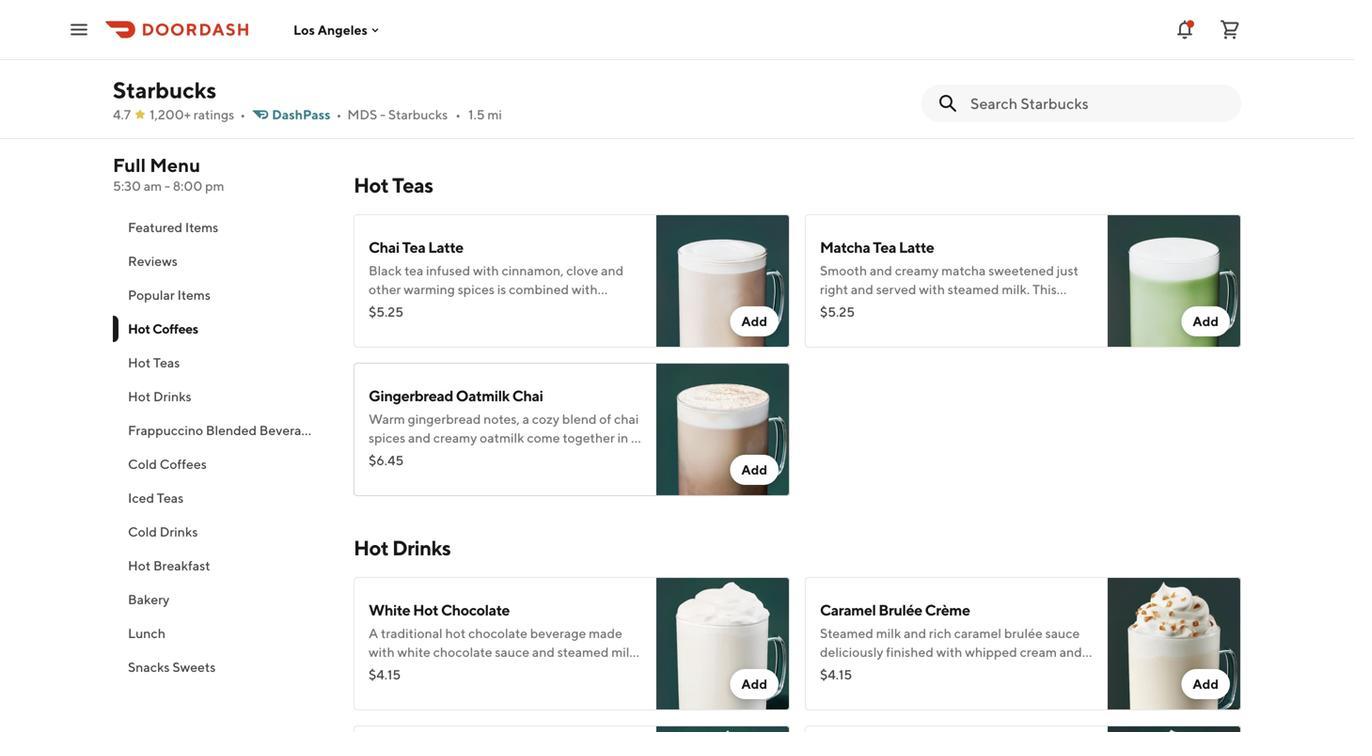 Task type: describe. For each thing, give the bounding box(es) containing it.
notification bell image
[[1174, 18, 1197, 41]]

hot chocolate image
[[657, 726, 790, 733]]

1 horizontal spatial brulée
[[1005, 626, 1043, 642]]

a
[[369, 626, 378, 642]]

add button for caramel brulée crème
[[1182, 670, 1231, 700]]

frappuccino blended beverages
[[128, 423, 322, 438]]

featured dark roast this full-bodied dark roast coffee with bold, robust flavors showcases our roasting and blending artistry—an essential blend of balanced and lingering flavors.
[[369, 24, 627, 120]]

and inside white hot chocolate a traditional hot chocolate beverage made with white chocolate sauce and steamed milk, topped with whipped cream.
[[532, 645, 555, 661]]

of inside gingerbread oatmilk chai warm gingerbread notes, a cozy blend of chai spices and creamy oatmilk come together in a tea latte to create a unique, festive, feel-good moment.
[[600, 412, 612, 427]]

lunch button
[[113, 617, 331, 651]]

a left cozy
[[523, 412, 530, 427]]

add for white hot chocolate
[[742, 677, 768, 693]]

traditional
[[381, 626, 443, 642]]

matcha tea latte smooth and creamy matcha sweetened just right and served with steamed milk. this favorite will transport your senses to pure green delight.
[[820, 239, 1079, 335]]

$5.25 for matcha tea latte
[[820, 304, 855, 320]]

cold drinks
[[128, 525, 198, 540]]

hot coffees
[[128, 321, 198, 337]]

finished
[[887, 645, 934, 661]]

peppermint white hot chocolate image
[[1108, 726, 1242, 733]]

full menu 5:30 am - 8:00 pm
[[113, 154, 224, 194]]

and down artistry—an
[[427, 105, 449, 120]]

tea for chai
[[402, 239, 426, 256]]

add button for chai tea latte
[[731, 307, 779, 337]]

cold drinks button
[[113, 516, 331, 550]]

featured for items
[[128, 220, 183, 235]]

caramel brulée crème image
[[1108, 578, 1242, 711]]

dashpass
[[272, 107, 331, 122]]

chocolate
[[441, 602, 510, 620]]

1 vertical spatial caramel
[[820, 664, 868, 679]]

with inside featured dark roast this full-bodied dark roast coffee with bold, robust flavors showcases our roasting and blending artistry—an essential blend of balanced and lingering flavors.
[[568, 48, 594, 64]]

warm
[[369, 412, 405, 427]]

brulée
[[879, 602, 923, 620]]

popular items
[[128, 287, 211, 303]]

blending
[[369, 86, 422, 102]]

made
[[589, 626, 623, 642]]

8:00
[[173, 178, 203, 194]]

flavors
[[410, 67, 450, 83]]

milk
[[877, 626, 902, 642]]

topped
[[369, 664, 412, 679]]

dark
[[466, 48, 492, 64]]

add for matcha tea latte
[[1193, 314, 1219, 329]]

1 horizontal spatial -
[[380, 107, 386, 122]]

mds
[[348, 107, 378, 122]]

right
[[820, 282, 849, 297]]

smooth
[[820, 263, 868, 279]]

bakery button
[[113, 583, 331, 617]]

cold coffees button
[[113, 448, 331, 482]]

tea for matcha
[[873, 239, 897, 256]]

rich
[[930, 626, 952, 642]]

3 • from the left
[[456, 107, 461, 122]]

mds - starbucks • 1.5 mi
[[348, 107, 502, 122]]

items for featured items
[[185, 220, 219, 235]]

reviews button
[[113, 245, 331, 279]]

and up finished
[[904, 626, 927, 642]]

$4.15 for caramel brulée crème
[[820, 668, 853, 683]]

showcases
[[452, 67, 516, 83]]

0 vertical spatial chocolate
[[469, 626, 528, 642]]

milk.
[[1002, 282, 1030, 297]]

just
[[1057, 263, 1079, 279]]

in
[[618, 430, 629, 446]]

bodied
[[420, 48, 463, 64]]

dark
[[432, 24, 464, 42]]

hot breakfast
[[128, 558, 210, 574]]

topping—an
[[912, 664, 982, 679]]

1 horizontal spatial caramel
[[955, 626, 1002, 642]]

lingering
[[452, 105, 504, 120]]

come
[[527, 430, 560, 446]]

create
[[436, 449, 474, 465]]

bold,
[[597, 48, 627, 64]]

open menu image
[[68, 18, 90, 41]]

ratings
[[194, 107, 234, 122]]

spices
[[369, 430, 406, 446]]

gingerbread oatmilk chai image
[[657, 363, 790, 497]]

latte
[[391, 449, 418, 465]]

cozy
[[532, 412, 560, 427]]

Item Search search field
[[971, 93, 1227, 114]]

to inside gingerbread oatmilk chai warm gingerbread notes, a cozy blend of chai spices and creamy oatmilk come together in a tea latte to create a unique, festive, feel-good moment.
[[421, 449, 433, 465]]

1 horizontal spatial hot drinks
[[354, 536, 451, 561]]

popular items button
[[113, 279, 331, 312]]

cold coffees
[[128, 457, 207, 472]]

robust
[[369, 67, 408, 83]]

holiday
[[1026, 664, 1069, 679]]

1 vertical spatial starbucks
[[389, 107, 448, 122]]

1,200+
[[150, 107, 191, 122]]

teas for iced teas button
[[157, 491, 184, 506]]

to for hot teas
[[1021, 301, 1033, 316]]

teas for hot teas button
[[153, 355, 180, 371]]

roasting
[[541, 67, 590, 83]]

festive,
[[533, 449, 576, 465]]

cold for cold drinks
[[128, 525, 157, 540]]

tea
[[369, 449, 388, 465]]

frappuccino
[[128, 423, 203, 438]]

notes,
[[484, 412, 520, 427]]

0 horizontal spatial brulée
[[871, 664, 909, 679]]

iced teas button
[[113, 482, 331, 516]]

hot down mds
[[354, 173, 389, 198]]

milk,
[[612, 645, 640, 661]]

breakfast
[[153, 558, 210, 574]]

white
[[369, 602, 411, 620]]

items for popular items
[[177, 287, 211, 303]]

add button for gingerbread oatmilk chai
[[731, 455, 779, 486]]

of inside featured dark roast this full-bodied dark roast coffee with bold, robust flavors showcases our roasting and blending artistry—an essential blend of balanced and lingering flavors.
[[585, 86, 597, 102]]

0 vertical spatial starbucks
[[113, 77, 217, 104]]

with inside matcha tea latte smooth and creamy matcha sweetened just right and served with steamed milk. this favorite will transport your senses to pure green delight.
[[920, 282, 946, 297]]

chai inside gingerbread oatmilk chai warm gingerbread notes, a cozy blend of chai spices and creamy oatmilk come together in a tea latte to create a unique, festive, feel-good moment.
[[513, 387, 543, 405]]

essential
[[493, 86, 545, 102]]

blend inside featured dark roast this full-bodied dark roast coffee with bold, robust flavors showcases our roasting and blending artistry—an essential blend of balanced and lingering flavors.
[[548, 86, 583, 102]]

deliciously
[[820, 645, 884, 661]]

drinks for cold drinks button
[[160, 525, 198, 540]]

with inside caramel brulée crème steamed milk and rich caramel brulée sauce deliciously finished with whipped cream and a caramel brulée topping—an ode to holiday sweetness.
[[937, 645, 963, 661]]

whipped inside white hot chocolate a traditional hot chocolate beverage made with white chocolate sauce and steamed milk, topped with whipped cream.
[[444, 664, 496, 679]]

matcha
[[942, 263, 986, 279]]

transport
[[892, 301, 947, 316]]

hot drinks button
[[113, 380, 331, 414]]

hot up frappuccino on the left bottom
[[128, 389, 151, 405]]

roast
[[495, 48, 525, 64]]

and inside gingerbread oatmilk chai warm gingerbread notes, a cozy blend of chai spices and creamy oatmilk come together in a tea latte to create a unique, festive, feel-good moment.
[[408, 430, 431, 446]]

whipped inside caramel brulée crème steamed milk and rich caramel brulée sauce deliciously finished with whipped cream and a caramel brulée topping—an ode to holiday sweetness.
[[966, 645, 1018, 661]]

cream.
[[499, 664, 539, 679]]

your
[[949, 301, 976, 316]]

artistry—an
[[425, 86, 490, 102]]

white hot chocolate a traditional hot chocolate beverage made with white chocolate sauce and steamed milk, topped with whipped cream.
[[369, 602, 640, 679]]

pm
[[205, 178, 224, 194]]

caramel brulée crème steamed milk and rich caramel brulée sauce deliciously finished with whipped cream and a caramel brulée topping—an ode to holiday sweetness.
[[820, 602, 1092, 698]]

and up served
[[870, 263, 893, 279]]

hot up bakery
[[128, 558, 151, 574]]

blended
[[206, 423, 257, 438]]

creamy inside gingerbread oatmilk chai warm gingerbread notes, a cozy blend of chai spices and creamy oatmilk come together in a tea latte to create a unique, festive, feel-good moment.
[[434, 430, 477, 446]]

flavors.
[[507, 105, 550, 120]]

feel-
[[579, 449, 607, 465]]



Task type: locate. For each thing, give the bounding box(es) containing it.
drinks up frappuccino on the left bottom
[[153, 389, 192, 405]]

1 vertical spatial coffees
[[160, 457, 207, 472]]

coffees
[[153, 321, 198, 337], [160, 457, 207, 472]]

matcha
[[820, 239, 871, 256]]

blend up the together on the left of the page
[[562, 412, 597, 427]]

0 vertical spatial teas
[[392, 173, 433, 198]]

steamed inside matcha tea latte smooth and creamy matcha sweetened just right and served with steamed milk. this favorite will transport your senses to pure green delight.
[[948, 282, 1000, 297]]

$6.45
[[369, 453, 404, 469]]

featured inside featured dark roast this full-bodied dark roast coffee with bold, robust flavors showcases our roasting and blending artistry—an essential blend of balanced and lingering flavors.
[[369, 24, 430, 42]]

1 horizontal spatial $4.15
[[820, 668, 853, 683]]

and up holiday
[[1060, 645, 1083, 661]]

coffees inside button
[[160, 457, 207, 472]]

1 vertical spatial chocolate
[[433, 645, 493, 661]]

lunch
[[128, 626, 166, 642]]

$5.25
[[369, 304, 404, 320], [820, 304, 855, 320]]

with down a
[[369, 645, 395, 661]]

caramel right rich
[[955, 626, 1002, 642]]

1 vertical spatial blend
[[562, 412, 597, 427]]

pure
[[1036, 301, 1064, 316]]

hot inside white hot chocolate a traditional hot chocolate beverage made with white chocolate sauce and steamed milk, topped with whipped cream.
[[413, 602, 439, 620]]

crème
[[926, 602, 971, 620]]

beverage
[[530, 626, 586, 642]]

1 vertical spatial whipped
[[444, 664, 496, 679]]

add button for white hot chocolate
[[731, 670, 779, 700]]

mi
[[488, 107, 502, 122]]

coffee
[[527, 48, 565, 64]]

coffees down popular items
[[153, 321, 198, 337]]

drinks up white
[[392, 536, 451, 561]]

teas down hot coffees
[[153, 355, 180, 371]]

0 vertical spatial of
[[585, 86, 597, 102]]

full-
[[396, 48, 420, 64]]

1 horizontal spatial of
[[600, 412, 612, 427]]

snacks
[[128, 660, 170, 676]]

starbucks down blending
[[389, 107, 448, 122]]

1 vertical spatial hot drinks
[[354, 536, 451, 561]]

steamed down 'made'
[[558, 645, 609, 661]]

full
[[113, 154, 146, 176]]

1 vertical spatial teas
[[153, 355, 180, 371]]

1 horizontal spatial chai
[[513, 387, 543, 405]]

0 horizontal spatial hot teas
[[128, 355, 180, 371]]

0 horizontal spatial tea
[[402, 239, 426, 256]]

items inside 'button'
[[177, 287, 211, 303]]

latte inside matcha tea latte smooth and creamy matcha sweetened just right and served with steamed milk. this favorite will transport your senses to pure green delight.
[[899, 239, 935, 256]]

0 items, open order cart image
[[1219, 18, 1242, 41]]

1 • from the left
[[240, 107, 246, 122]]

iced teas
[[128, 491, 184, 506]]

0 horizontal spatial $4.15
[[369, 668, 401, 683]]

0 vertical spatial -
[[380, 107, 386, 122]]

items inside button
[[185, 220, 219, 235]]

0 vertical spatial creamy
[[896, 263, 939, 279]]

2 • from the left
[[336, 107, 342, 122]]

hot teas down hot coffees
[[128, 355, 180, 371]]

0 horizontal spatial starbucks
[[113, 77, 217, 104]]

1 vertical spatial to
[[421, 449, 433, 465]]

cold for cold coffees
[[128, 457, 157, 472]]

starbucks up 1,200+
[[113, 77, 217, 104]]

0 vertical spatial coffees
[[153, 321, 198, 337]]

featured for dark
[[369, 24, 430, 42]]

chai tea latte
[[369, 239, 464, 256]]

angeles
[[318, 22, 368, 37]]

creamy
[[896, 263, 939, 279], [434, 430, 477, 446]]

add
[[742, 314, 768, 329], [1193, 314, 1219, 329], [742, 462, 768, 478], [742, 677, 768, 693], [1193, 677, 1219, 693]]

1 vertical spatial creamy
[[434, 430, 477, 446]]

1 vertical spatial sauce
[[495, 645, 530, 661]]

and up will
[[851, 282, 874, 297]]

0 horizontal spatial whipped
[[444, 664, 496, 679]]

hot drinks inside button
[[128, 389, 192, 405]]

1 cold from the top
[[128, 457, 157, 472]]

0 vertical spatial this
[[369, 48, 393, 64]]

tea inside matcha tea latte smooth and creamy matcha sweetened just right and served with steamed milk. this favorite will transport your senses to pure green delight.
[[873, 239, 897, 256]]

blend
[[548, 86, 583, 102], [562, 412, 597, 427]]

- right mds
[[380, 107, 386, 122]]

reviews
[[128, 254, 178, 269]]

this
[[369, 48, 393, 64], [1033, 282, 1057, 297]]

2 latte from the left
[[899, 239, 935, 256]]

featured inside button
[[128, 220, 183, 235]]

1 tea from the left
[[402, 239, 426, 256]]

gingerbread
[[408, 412, 481, 427]]

drinks up breakfast
[[160, 525, 198, 540]]

creamy inside matcha tea latte smooth and creamy matcha sweetened just right and served with steamed milk. this favorite will transport your senses to pure green delight.
[[896, 263, 939, 279]]

0 vertical spatial to
[[1021, 301, 1033, 316]]

los
[[294, 22, 315, 37]]

latte for matcha
[[899, 239, 935, 256]]

0 vertical spatial cold
[[128, 457, 157, 472]]

0 vertical spatial chai
[[369, 239, 400, 256]]

to inside matcha tea latte smooth and creamy matcha sweetened just right and served with steamed milk. this favorite will transport your senses to pure green delight.
[[1021, 301, 1033, 316]]

a
[[523, 412, 530, 427], [631, 430, 638, 446], [476, 449, 483, 465], [1085, 645, 1092, 661]]

1 horizontal spatial steamed
[[948, 282, 1000, 297]]

1 horizontal spatial sauce
[[1046, 626, 1081, 642]]

1 vertical spatial of
[[600, 412, 612, 427]]

1 vertical spatial cold
[[128, 525, 157, 540]]

$5.25 down right
[[820, 304, 855, 320]]

hot teas up chai tea latte on the left top of page
[[354, 173, 433, 198]]

1 horizontal spatial •
[[336, 107, 342, 122]]

dashpass •
[[272, 107, 342, 122]]

steamed
[[948, 282, 1000, 297], [558, 645, 609, 661]]

1 vertical spatial brulée
[[871, 664, 909, 679]]

roast
[[467, 24, 505, 42]]

this up robust
[[369, 48, 393, 64]]

sauce up cream
[[1046, 626, 1081, 642]]

sweets
[[172, 660, 216, 676]]

to down milk. at the right of page
[[1021, 301, 1033, 316]]

1 horizontal spatial $5.25
[[820, 304, 855, 320]]

0 horizontal spatial creamy
[[434, 430, 477, 446]]

favorite
[[820, 301, 866, 316]]

2 tea from the left
[[873, 239, 897, 256]]

good
[[607, 449, 638, 465]]

chocolate down hot
[[433, 645, 493, 661]]

with up the transport
[[920, 282, 946, 297]]

with down white at the left bottom
[[415, 664, 441, 679]]

0 horizontal spatial sauce
[[495, 645, 530, 661]]

delight.
[[858, 319, 903, 335]]

• left mds
[[336, 107, 342, 122]]

2 vertical spatial to
[[1011, 664, 1023, 679]]

senses
[[979, 301, 1018, 316]]

am
[[144, 178, 162, 194]]

•
[[240, 107, 246, 122], [336, 107, 342, 122], [456, 107, 461, 122]]

white hot chocolate image
[[657, 578, 790, 711]]

chocolate
[[469, 626, 528, 642], [433, 645, 493, 661]]

a right create
[[476, 449, 483, 465]]

hot up white
[[354, 536, 389, 561]]

hot
[[354, 173, 389, 198], [128, 321, 150, 337], [128, 355, 151, 371], [128, 389, 151, 405], [354, 536, 389, 561], [128, 558, 151, 574], [413, 602, 439, 620]]

a inside caramel brulée crème steamed milk and rich caramel brulée sauce deliciously finished with whipped cream and a caramel brulée topping—an ode to holiday sweetness.
[[1085, 645, 1092, 661]]

hot up traditional
[[413, 602, 439, 620]]

0 horizontal spatial hot drinks
[[128, 389, 192, 405]]

brulée up cream
[[1005, 626, 1043, 642]]

coffees for cold coffees
[[160, 457, 207, 472]]

hot drinks up white
[[354, 536, 451, 561]]

cold up iced
[[128, 457, 157, 472]]

$5.25 down chai tea latte on the left top of page
[[369, 304, 404, 320]]

drinks
[[153, 389, 192, 405], [160, 525, 198, 540], [392, 536, 451, 561]]

and down bold,
[[592, 67, 615, 83]]

$4.15 down deliciously
[[820, 668, 853, 683]]

teas right iced
[[157, 491, 184, 506]]

gingerbread
[[369, 387, 454, 405]]

1 vertical spatial chai
[[513, 387, 543, 405]]

featured
[[369, 24, 430, 42], [128, 220, 183, 235]]

whipped up the ode
[[966, 645, 1018, 661]]

hot teas inside button
[[128, 355, 180, 371]]

1 vertical spatial hot teas
[[128, 355, 180, 371]]

0 horizontal spatial -
[[165, 178, 170, 194]]

of down roasting
[[585, 86, 597, 102]]

1 horizontal spatial latte
[[899, 239, 935, 256]]

0 horizontal spatial of
[[585, 86, 597, 102]]

0 horizontal spatial steamed
[[558, 645, 609, 661]]

this inside featured dark roast this full-bodied dark roast coffee with bold, robust flavors showcases our roasting and blending artistry—an essential blend of balanced and lingering flavors.
[[369, 48, 393, 64]]

1 vertical spatial items
[[177, 287, 211, 303]]

oatmilk
[[456, 387, 510, 405]]

0 vertical spatial hot drinks
[[128, 389, 192, 405]]

sweetened
[[989, 263, 1055, 279]]

1 vertical spatial featured
[[128, 220, 183, 235]]

items right popular
[[177, 287, 211, 303]]

coffees down frappuccino on the left bottom
[[160, 457, 207, 472]]

0 vertical spatial blend
[[548, 86, 583, 102]]

1 $5.25 from the left
[[369, 304, 404, 320]]

bakery
[[128, 592, 170, 608]]

to for hot drinks
[[1011, 664, 1023, 679]]

sauce inside white hot chocolate a traditional hot chocolate beverage made with white chocolate sauce and steamed milk, topped with whipped cream.
[[495, 645, 530, 661]]

matcha tea latte image
[[1108, 215, 1242, 348]]

- inside full menu 5:30 am - 8:00 pm
[[165, 178, 170, 194]]

hot breakfast button
[[113, 550, 331, 583]]

$5.25 for chai tea latte
[[369, 304, 404, 320]]

hot down popular
[[128, 321, 150, 337]]

green
[[820, 319, 855, 335]]

blend inside gingerbread oatmilk chai warm gingerbread notes, a cozy blend of chai spices and creamy oatmilk come together in a tea latte to create a unique, festive, feel-good moment.
[[562, 412, 597, 427]]

apple crisp oatmilk macchiato image
[[1108, 0, 1242, 134]]

0 vertical spatial brulée
[[1005, 626, 1043, 642]]

featured items button
[[113, 211, 331, 245]]

steamed down matcha
[[948, 282, 1000, 297]]

0 horizontal spatial latte
[[428, 239, 464, 256]]

snacks sweets
[[128, 660, 216, 676]]

tea
[[402, 239, 426, 256], [873, 239, 897, 256]]

1 horizontal spatial whipped
[[966, 645, 1018, 661]]

to right the ode
[[1011, 664, 1023, 679]]

featured dark roast image
[[657, 0, 790, 134]]

brulée
[[1005, 626, 1043, 642], [871, 664, 909, 679]]

teas up chai tea latte on the left top of page
[[392, 173, 433, 198]]

0 horizontal spatial chai
[[369, 239, 400, 256]]

0 vertical spatial items
[[185, 220, 219, 235]]

add for gingerbread oatmilk chai
[[742, 462, 768, 478]]

0 horizontal spatial this
[[369, 48, 393, 64]]

1 vertical spatial steamed
[[558, 645, 609, 661]]

caramel
[[955, 626, 1002, 642], [820, 664, 868, 679]]

snacks sweets button
[[113, 651, 331, 685]]

beverages
[[259, 423, 322, 438]]

add for caramel brulée crème
[[1193, 677, 1219, 693]]

frappuccino blended beverages button
[[113, 414, 331, 448]]

• left 1.5
[[456, 107, 461, 122]]

creamy up served
[[896, 263, 939, 279]]

to right latte
[[421, 449, 433, 465]]

hot down hot coffees
[[128, 355, 151, 371]]

1.5
[[469, 107, 485, 122]]

1 latte from the left
[[428, 239, 464, 256]]

with
[[568, 48, 594, 64], [920, 282, 946, 297], [369, 645, 395, 661], [937, 645, 963, 661], [415, 664, 441, 679]]

1 horizontal spatial featured
[[369, 24, 430, 42]]

0 vertical spatial sauce
[[1046, 626, 1081, 642]]

steamed inside white hot chocolate a traditional hot chocolate beverage made with white chocolate sauce and steamed milk, topped with whipped cream.
[[558, 645, 609, 661]]

• right ratings at the left top of the page
[[240, 107, 246, 122]]

0 vertical spatial steamed
[[948, 282, 1000, 297]]

featured up full-
[[369, 24, 430, 42]]

0 horizontal spatial $5.25
[[369, 304, 404, 320]]

starbucks
[[113, 77, 217, 104], [389, 107, 448, 122]]

0 horizontal spatial caramel
[[820, 664, 868, 679]]

los angeles button
[[294, 22, 383, 37]]

1,200+ ratings •
[[150, 107, 246, 122]]

drinks for hot drinks button
[[153, 389, 192, 405]]

2 horizontal spatial •
[[456, 107, 461, 122]]

0 vertical spatial featured
[[369, 24, 430, 42]]

1 horizontal spatial tea
[[873, 239, 897, 256]]

brulée down finished
[[871, 664, 909, 679]]

add for chai tea latte
[[742, 314, 768, 329]]

2 $4.15 from the left
[[820, 668, 853, 683]]

whipped down hot
[[444, 664, 496, 679]]

0 horizontal spatial •
[[240, 107, 246, 122]]

add button
[[731, 307, 779, 337], [1182, 307, 1231, 337], [731, 455, 779, 486], [731, 670, 779, 700], [1182, 670, 1231, 700]]

a right cream
[[1085, 645, 1092, 661]]

featured items
[[128, 220, 219, 235]]

gingerbread oatmilk chai warm gingerbread notes, a cozy blend of chai spices and creamy oatmilk come together in a tea latte to create a unique, festive, feel-good moment.
[[369, 387, 639, 484]]

sweetness.
[[820, 683, 886, 698]]

creamy up create
[[434, 430, 477, 446]]

1 horizontal spatial creamy
[[896, 263, 939, 279]]

with up topping—an
[[937, 645, 963, 661]]

0 vertical spatial caramel
[[955, 626, 1002, 642]]

$4.15 down white at the left bottom
[[369, 668, 401, 683]]

our
[[519, 67, 539, 83]]

with up roasting
[[568, 48, 594, 64]]

cold
[[128, 457, 157, 472], [128, 525, 157, 540]]

sauce inside caramel brulée crème steamed milk and rich caramel brulée sauce deliciously finished with whipped cream and a caramel brulée topping—an ode to holiday sweetness.
[[1046, 626, 1081, 642]]

items
[[185, 220, 219, 235], [177, 287, 211, 303]]

1 horizontal spatial starbucks
[[389, 107, 448, 122]]

will
[[869, 301, 889, 316]]

hot teas
[[354, 173, 433, 198], [128, 355, 180, 371]]

$4.15 for white hot chocolate
[[369, 668, 401, 683]]

2 cold from the top
[[128, 525, 157, 540]]

hot drinks up frappuccino on the left bottom
[[128, 389, 192, 405]]

1 horizontal spatial hot teas
[[354, 173, 433, 198]]

this up pure
[[1033, 282, 1057, 297]]

hot drinks
[[128, 389, 192, 405], [354, 536, 451, 561]]

and up latte
[[408, 430, 431, 446]]

steamed
[[820, 626, 874, 642]]

ode
[[985, 664, 1008, 679]]

add button for matcha tea latte
[[1182, 307, 1231, 337]]

0 vertical spatial whipped
[[966, 645, 1018, 661]]

2 vertical spatial teas
[[157, 491, 184, 506]]

5:30
[[113, 178, 141, 194]]

and
[[592, 67, 615, 83], [427, 105, 449, 120], [870, 263, 893, 279], [851, 282, 874, 297], [408, 430, 431, 446], [904, 626, 927, 642], [532, 645, 555, 661], [1060, 645, 1083, 661]]

chocolate down "chocolate"
[[469, 626, 528, 642]]

- right am
[[165, 178, 170, 194]]

cold down iced
[[128, 525, 157, 540]]

a right the in
[[631, 430, 638, 446]]

chai tea latte image
[[657, 215, 790, 348]]

0 vertical spatial hot teas
[[354, 173, 433, 198]]

0 horizontal spatial featured
[[128, 220, 183, 235]]

1 horizontal spatial this
[[1033, 282, 1057, 297]]

iced
[[128, 491, 154, 506]]

latte for chai
[[428, 239, 464, 256]]

caramel down deliciously
[[820, 664, 868, 679]]

coffees for hot coffees
[[153, 321, 198, 337]]

this inside matcha tea latte smooth and creamy matcha sweetened just right and served with steamed milk. this favorite will transport your senses to pure green delight.
[[1033, 282, 1057, 297]]

items up reviews button
[[185, 220, 219, 235]]

2 $5.25 from the left
[[820, 304, 855, 320]]

of left chai
[[600, 412, 612, 427]]

and down 'beverage'
[[532, 645, 555, 661]]

to inside caramel brulée crème steamed milk and rich caramel brulée sauce deliciously finished with whipped cream and a caramel brulée topping—an ode to holiday sweetness.
[[1011, 664, 1023, 679]]

1 vertical spatial -
[[165, 178, 170, 194]]

1 $4.15 from the left
[[369, 668, 401, 683]]

latte
[[428, 239, 464, 256], [899, 239, 935, 256]]

featured up reviews
[[128, 220, 183, 235]]

sauce up cream.
[[495, 645, 530, 661]]

1 vertical spatial this
[[1033, 282, 1057, 297]]

blend down roasting
[[548, 86, 583, 102]]



Task type: vqa. For each thing, say whether or not it's contained in the screenshot.
Show Menu icon
no



